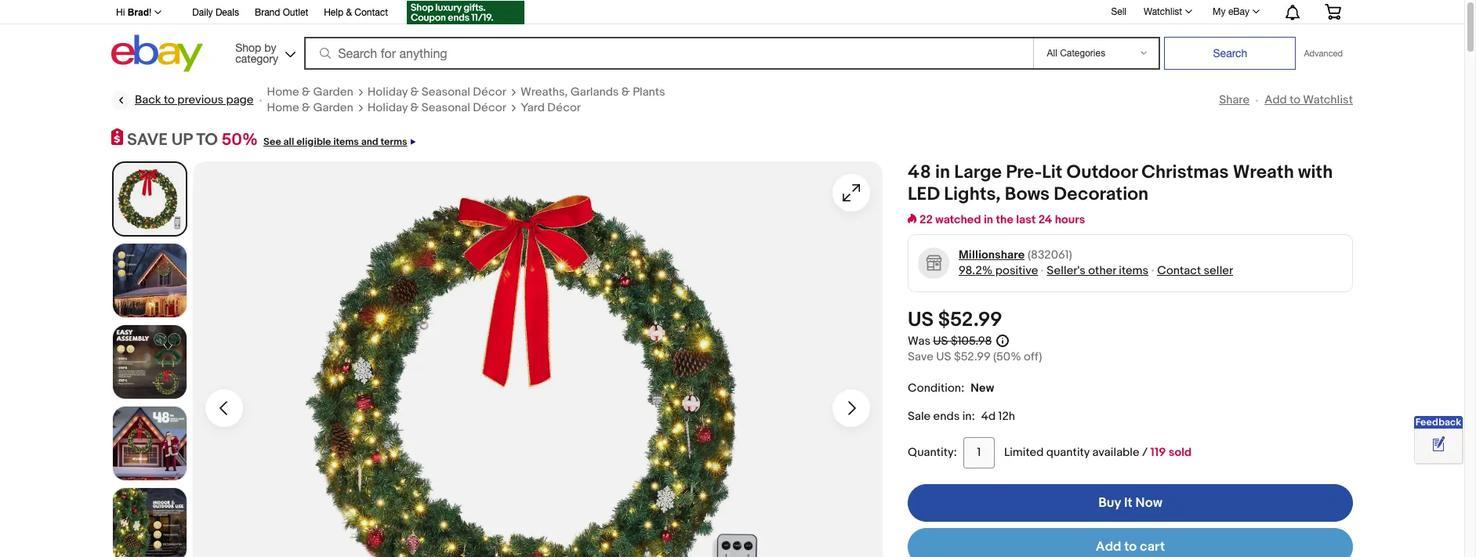 Task type: describe. For each thing, give the bounding box(es) containing it.
christmas
[[1142, 161, 1229, 183]]

watchlist link
[[1136, 2, 1200, 21]]

yard
[[521, 100, 545, 115]]

terms
[[381, 136, 407, 148]]

us for save
[[937, 349, 952, 364]]

home & garden link for wreaths, garlands & plants
[[267, 85, 353, 100]]

picture 3 of 7 image
[[113, 325, 187, 399]]

wreaths,
[[521, 85, 568, 100]]

sale ends in: 4d 12h
[[908, 409, 1016, 424]]

garden for yard
[[313, 100, 353, 115]]

wreaths, garlands & plants link
[[521, 85, 666, 100]]

hi
[[116, 7, 125, 18]]

previous
[[177, 93, 224, 107]]

add to watchlist
[[1265, 93, 1354, 107]]

us for was
[[934, 334, 949, 349]]

millionshare image
[[918, 247, 950, 279]]

holiday for wreaths, garlands & plants
[[368, 85, 408, 100]]

holiday & seasonal décor link for yard décor
[[368, 100, 507, 116]]

hi brad !
[[116, 7, 152, 18]]

page
[[226, 93, 254, 107]]

picture 1 of 7 image
[[114, 163, 186, 235]]

daily
[[192, 7, 213, 18]]

help & contact link
[[324, 5, 388, 22]]

4d
[[982, 409, 996, 424]]

garden for wreaths,
[[313, 85, 353, 100]]

add to cart link
[[908, 528, 1354, 558]]

lit
[[1043, 161, 1063, 183]]

millionshare (832061)
[[959, 248, 1073, 262]]

save us $52.99 (50% off)
[[908, 349, 1043, 364]]

outdoor
[[1067, 161, 1138, 183]]

to for cart
[[1125, 539, 1138, 555]]

decoration
[[1054, 183, 1149, 205]]

in inside 48 in large pre-lit outdoor christmas wreath with led lights, bows decoration
[[936, 161, 951, 183]]

get the coupon image
[[407, 1, 525, 24]]

millionshare link
[[959, 248, 1025, 263]]

sold
[[1169, 445, 1192, 460]]

add for add to cart
[[1096, 539, 1122, 555]]

condition: new
[[908, 381, 995, 396]]

bows
[[1005, 183, 1050, 205]]

24
[[1039, 212, 1053, 227]]

save
[[908, 349, 934, 364]]

contact inside account navigation
[[355, 7, 388, 18]]

48
[[908, 161, 932, 183]]

contact seller link
[[1158, 263, 1234, 278]]

48 in large pre-lit outdoor christmas wreath with led lights, bows decoration
[[908, 161, 1334, 205]]

quantity:
[[908, 445, 958, 460]]

add to cart
[[1096, 539, 1166, 555]]

the
[[997, 212, 1014, 227]]

0 vertical spatial $52.99
[[939, 308, 1003, 332]]

in:
[[963, 409, 976, 424]]

holiday & seasonal décor link for wreaths, garlands & plants
[[368, 85, 507, 100]]

ebay
[[1229, 6, 1250, 17]]

it
[[1125, 495, 1133, 511]]

22 watched in the last 24 hours
[[920, 212, 1086, 227]]

quantity
[[1047, 445, 1090, 460]]

see
[[263, 136, 281, 148]]

1 vertical spatial watchlist
[[1304, 93, 1354, 107]]

shop by category banner
[[107, 0, 1354, 76]]

(50%
[[994, 349, 1022, 364]]

share
[[1220, 93, 1250, 107]]

brand
[[255, 7, 280, 18]]

/
[[1143, 445, 1148, 460]]

was
[[908, 334, 931, 349]]

décor for yard décor
[[473, 100, 507, 115]]

22
[[920, 212, 933, 227]]

add for add to watchlist
[[1265, 93, 1288, 107]]

1 vertical spatial contact
[[1158, 263, 1202, 278]]

none submit inside shop by category banner
[[1165, 37, 1297, 70]]

back to previous page link
[[111, 91, 254, 110]]

limited quantity available / 119 sold
[[1005, 445, 1192, 460]]

picture 2 of 7 image
[[113, 244, 187, 317]]

off)
[[1024, 349, 1043, 364]]

seasonal for wreaths, garlands & plants
[[422, 85, 470, 100]]

shop
[[235, 41, 261, 54]]

50%
[[222, 130, 258, 151]]

all
[[284, 136, 294, 148]]

hours
[[1055, 212, 1086, 227]]

& inside the help & contact link
[[346, 7, 352, 18]]

new
[[971, 381, 995, 396]]

seller
[[1204, 263, 1234, 278]]

shop by category
[[235, 41, 278, 65]]

seller's other items link
[[1047, 263, 1149, 278]]

daily deals
[[192, 7, 239, 18]]

décor for wreaths, garlands & plants
[[473, 85, 507, 100]]



Task type: vqa. For each thing, say whether or not it's contained in the screenshot.
Kitchen inside the DELTA LELAND PULL-DOWN KITCHEN FAUCET IN STAINLESS-CERTIFIED REFURBISHED $129.35 $424.75 | 70% OFF
no



Task type: locate. For each thing, give the bounding box(es) containing it.
home down category
[[267, 85, 299, 100]]

$52.99
[[939, 308, 1003, 332], [954, 349, 991, 364]]

see all eligible items and terms link
[[258, 130, 416, 151]]

2 holiday & seasonal décor from the top
[[368, 100, 507, 115]]

119
[[1151, 445, 1167, 460]]

to down advanced link
[[1290, 93, 1301, 107]]

sell link
[[1105, 6, 1134, 17]]

0 vertical spatial add
[[1265, 93, 1288, 107]]

back
[[135, 93, 161, 107]]

us down was us $105.98
[[937, 349, 952, 364]]

1 vertical spatial $52.99
[[954, 349, 991, 364]]

1 home & garden link from the top
[[267, 85, 353, 100]]

help
[[324, 7, 344, 18]]

home for wreaths,
[[267, 85, 299, 100]]

was us $105.98
[[908, 334, 992, 349]]

0 horizontal spatial add
[[1096, 539, 1122, 555]]

last
[[1017, 212, 1036, 227]]

in left the
[[984, 212, 994, 227]]

buy
[[1099, 495, 1122, 511]]

home
[[267, 85, 299, 100], [267, 100, 299, 115]]

add inside add to cart link
[[1096, 539, 1122, 555]]

to left the cart
[[1125, 539, 1138, 555]]

millionshare
[[959, 248, 1025, 262]]

0 vertical spatial home & garden
[[267, 85, 353, 100]]

eligible
[[297, 136, 331, 148]]

2 home from the top
[[267, 100, 299, 115]]

holiday for yard décor
[[368, 100, 408, 115]]

$105.98
[[951, 334, 992, 349]]

other
[[1089, 263, 1117, 278]]

see all eligible items and terms
[[263, 136, 407, 148]]

wreath
[[1233, 161, 1295, 183]]

holiday & seasonal décor
[[368, 85, 507, 100], [368, 100, 507, 115]]

to for previous
[[164, 93, 175, 107]]

1 home from the top
[[267, 85, 299, 100]]

to for watchlist
[[1290, 93, 1301, 107]]

1 vertical spatial home & garden
[[267, 100, 353, 115]]

sell
[[1112, 6, 1127, 17]]

0 vertical spatial home
[[267, 85, 299, 100]]

watchlist right sell link
[[1144, 6, 1183, 17]]

48 in large pre-lit outdoor christmas wreath with led lights, bows decoration - picture 1 of 7 image
[[193, 161, 883, 558]]

1 horizontal spatial in
[[984, 212, 994, 227]]

holiday & seasonal décor for wreaths, garlands & plants
[[368, 85, 507, 100]]

0 vertical spatial watchlist
[[1144, 6, 1183, 17]]

to right back
[[164, 93, 175, 107]]

0 horizontal spatial in
[[936, 161, 951, 183]]

now
[[1136, 495, 1163, 511]]

0 vertical spatial contact
[[355, 7, 388, 18]]

plants
[[633, 85, 666, 100]]

1 vertical spatial us
[[934, 334, 949, 349]]

us up the was
[[908, 308, 934, 332]]

0 vertical spatial garden
[[313, 85, 353, 100]]

my ebay link
[[1205, 2, 1267, 21]]

Quantity: text field
[[964, 437, 995, 469]]

(832061)
[[1028, 248, 1073, 262]]

1 home & garden from the top
[[267, 85, 353, 100]]

12h
[[999, 409, 1016, 424]]

1 horizontal spatial add
[[1265, 93, 1288, 107]]

2 horizontal spatial to
[[1290, 93, 1301, 107]]

outlet
[[283, 7, 308, 18]]

1 vertical spatial items
[[1120, 263, 1149, 278]]

save up to 50%
[[127, 130, 258, 151]]

brand outlet
[[255, 7, 308, 18]]

contact right "help"
[[355, 7, 388, 18]]

large
[[955, 161, 1002, 183]]

2 home & garden from the top
[[267, 100, 353, 115]]

brad
[[128, 7, 149, 18]]

0 horizontal spatial watchlist
[[1144, 6, 1183, 17]]

0 horizontal spatial contact
[[355, 7, 388, 18]]

&
[[346, 7, 352, 18], [302, 85, 311, 100], [411, 85, 419, 100], [622, 85, 630, 100], [302, 100, 311, 115], [411, 100, 419, 115]]

0 vertical spatial us
[[908, 308, 934, 332]]

2 seasonal from the top
[[422, 100, 470, 115]]

add to watchlist link
[[1265, 93, 1354, 107]]

home for yard
[[267, 100, 299, 115]]

1 holiday & seasonal décor from the top
[[368, 85, 507, 100]]

your shopping cart image
[[1325, 4, 1343, 20]]

1 horizontal spatial to
[[1125, 539, 1138, 555]]

0 vertical spatial holiday & seasonal décor
[[368, 85, 507, 100]]

to
[[196, 130, 218, 151]]

seller's
[[1047, 263, 1086, 278]]

brand outlet link
[[255, 5, 308, 22]]

us right the was
[[934, 334, 949, 349]]

up
[[172, 130, 193, 151]]

0 horizontal spatial items
[[333, 136, 359, 148]]

98.2% positive link
[[959, 263, 1039, 278]]

seasonal
[[422, 85, 470, 100], [422, 100, 470, 115]]

home & garden link for yard décor
[[267, 100, 353, 116]]

save
[[127, 130, 168, 151]]

items left and
[[333, 136, 359, 148]]

2 holiday & seasonal décor link from the top
[[368, 100, 507, 116]]

share button
[[1220, 93, 1250, 107]]

contact left seller
[[1158, 263, 1202, 278]]

holiday & seasonal décor for yard décor
[[368, 100, 507, 115]]

1 holiday & seasonal décor link from the top
[[368, 85, 507, 100]]

daily deals link
[[192, 5, 239, 22]]

condition:
[[908, 381, 965, 396]]

2 holiday from the top
[[368, 100, 408, 115]]

cart
[[1141, 539, 1166, 555]]

décor left "wreaths,"
[[473, 85, 507, 100]]

wreaths, garlands & plants
[[521, 85, 666, 100]]

$52.99 down $105.98
[[954, 349, 991, 364]]

1 seasonal from the top
[[422, 85, 470, 100]]

deals
[[216, 7, 239, 18]]

yard décor link
[[521, 100, 581, 116]]

feedback
[[1416, 416, 1462, 429]]

my ebay
[[1213, 6, 1250, 17]]

yard décor
[[521, 100, 581, 115]]

holiday & seasonal décor link
[[368, 85, 507, 100], [368, 100, 507, 116]]

picture 4 of 7 image
[[113, 407, 187, 481]]

watched
[[936, 212, 982, 227]]

0 vertical spatial in
[[936, 161, 951, 183]]

ends
[[934, 409, 960, 424]]

to
[[164, 93, 175, 107], [1290, 93, 1301, 107], [1125, 539, 1138, 555]]

us $52.99
[[908, 308, 1003, 332]]

home up all
[[267, 100, 299, 115]]

add
[[1265, 93, 1288, 107], [1096, 539, 1122, 555]]

0 vertical spatial holiday
[[368, 85, 408, 100]]

1 vertical spatial seasonal
[[422, 100, 470, 115]]

1 vertical spatial holiday
[[368, 100, 408, 115]]

98.2% positive
[[959, 263, 1039, 278]]

buy it now
[[1099, 495, 1163, 511]]

1 garden from the top
[[313, 85, 353, 100]]

home & garden for wreaths,
[[267, 85, 353, 100]]

shop by category button
[[228, 35, 299, 69]]

led
[[908, 183, 940, 205]]

watchlist inside account navigation
[[1144, 6, 1183, 17]]

1 vertical spatial add
[[1096, 539, 1122, 555]]

!
[[149, 7, 152, 18]]

1 vertical spatial holiday & seasonal décor
[[368, 100, 507, 115]]

seller's other items
[[1047, 263, 1149, 278]]

1 vertical spatial in
[[984, 212, 994, 227]]

advanced link
[[1297, 38, 1351, 69]]

picture 5 of 7 image
[[113, 488, 187, 558]]

1 holiday from the top
[[368, 85, 408, 100]]

items
[[333, 136, 359, 148], [1120, 263, 1149, 278]]

Search for anything text field
[[307, 38, 1031, 68]]

2 home & garden link from the top
[[267, 100, 353, 116]]

garden
[[313, 85, 353, 100], [313, 100, 353, 115]]

None submit
[[1165, 37, 1297, 70]]

garlands
[[571, 85, 619, 100]]

1 vertical spatial garden
[[313, 100, 353, 115]]

items right other on the top
[[1120, 263, 1149, 278]]

advanced
[[1305, 49, 1344, 58]]

0 vertical spatial items
[[333, 136, 359, 148]]

add left the cart
[[1096, 539, 1122, 555]]

by
[[265, 41, 277, 54]]

décor down "wreaths,"
[[548, 100, 581, 115]]

lights,
[[945, 183, 1001, 205]]

watchlist down advanced
[[1304, 93, 1354, 107]]

account navigation
[[107, 0, 1354, 27]]

category
[[235, 52, 278, 65]]

1 vertical spatial home
[[267, 100, 299, 115]]

0 horizontal spatial to
[[164, 93, 175, 107]]

home & garden for yard
[[267, 100, 353, 115]]

1 horizontal spatial watchlist
[[1304, 93, 1354, 107]]

0 vertical spatial seasonal
[[422, 85, 470, 100]]

& inside wreaths, garlands & plants link
[[622, 85, 630, 100]]

in right 48
[[936, 161, 951, 183]]

1 horizontal spatial contact
[[1158, 263, 1202, 278]]

add right share button
[[1265, 93, 1288, 107]]

seasonal for yard décor
[[422, 100, 470, 115]]

contact seller
[[1158, 263, 1234, 278]]

$52.99 up $105.98
[[939, 308, 1003, 332]]

décor
[[473, 85, 507, 100], [473, 100, 507, 115], [548, 100, 581, 115]]

2 vertical spatial us
[[937, 349, 952, 364]]

2 garden from the top
[[313, 100, 353, 115]]

limited
[[1005, 445, 1044, 460]]

and
[[361, 136, 379, 148]]

décor left yard
[[473, 100, 507, 115]]

positive
[[996, 263, 1039, 278]]

1 horizontal spatial items
[[1120, 263, 1149, 278]]



